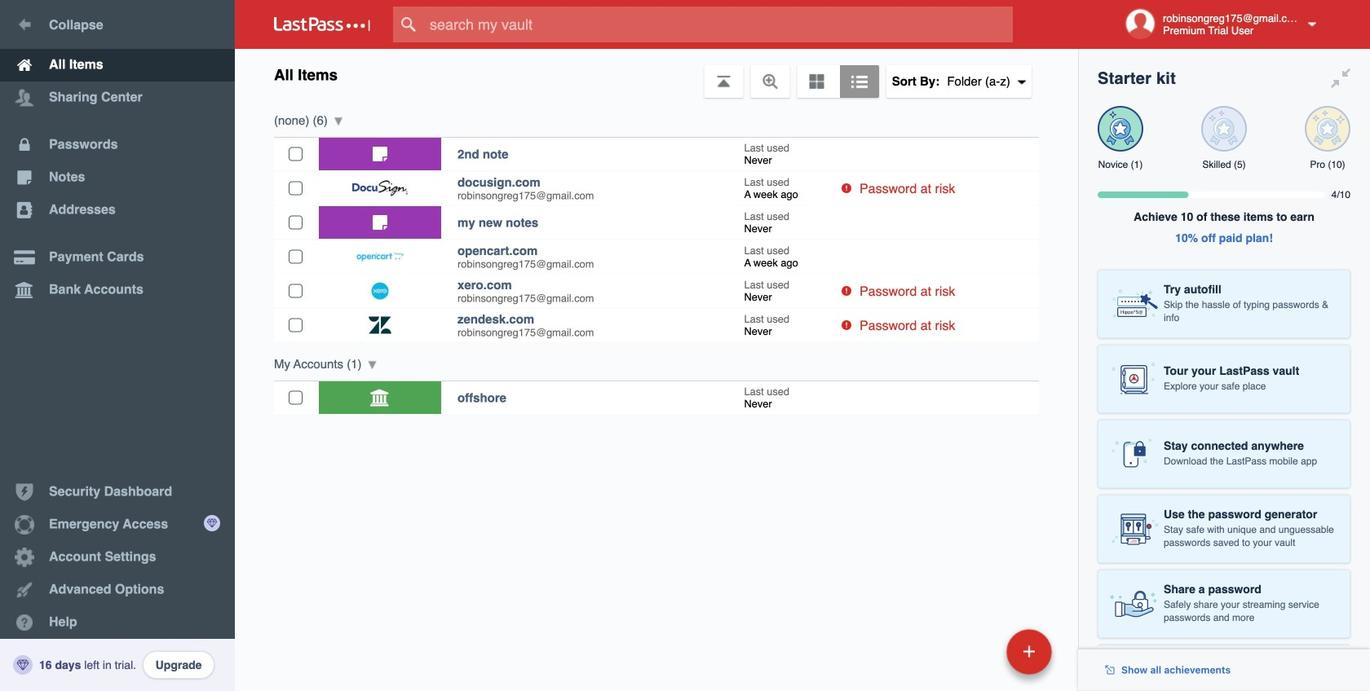 Task type: locate. For each thing, give the bounding box(es) containing it.
lastpass image
[[274, 17, 370, 32]]

new item navigation
[[895, 625, 1062, 692]]

Search search field
[[393, 7, 1045, 42]]

new item element
[[895, 629, 1058, 675]]

vault options navigation
[[235, 49, 1078, 98]]



Task type: describe. For each thing, give the bounding box(es) containing it.
search my vault text field
[[393, 7, 1045, 42]]

main navigation navigation
[[0, 0, 235, 692]]



Task type: vqa. For each thing, say whether or not it's contained in the screenshot.
search my vault TEXT FIELD
yes



